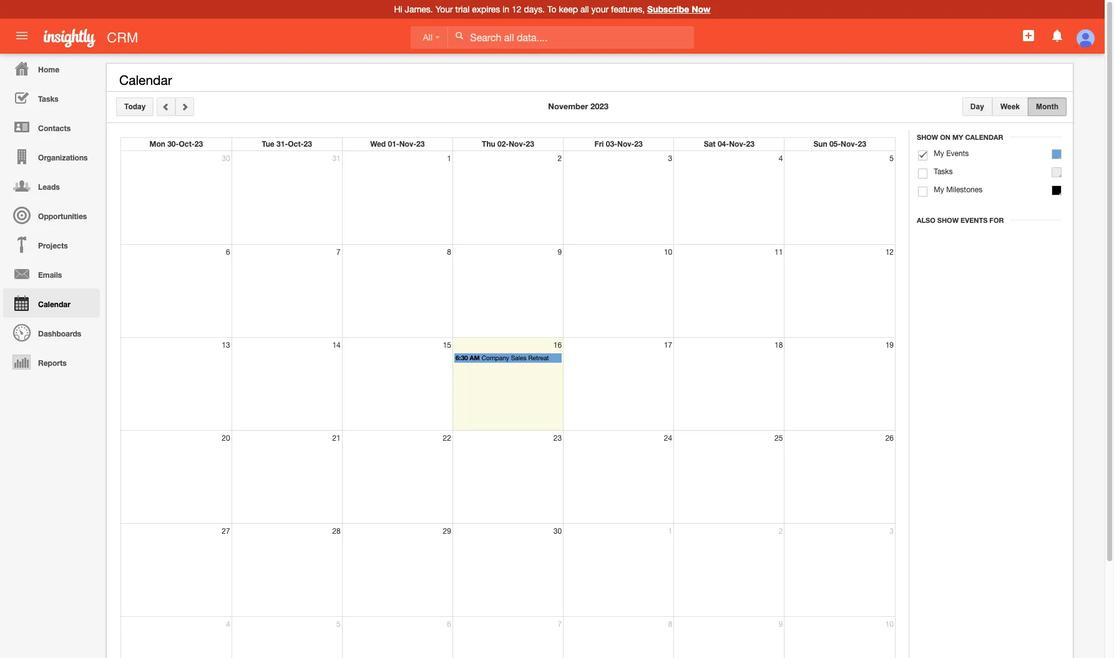 Task type: locate. For each thing, give the bounding box(es) containing it.
today
[[124, 102, 146, 111]]

5
[[890, 154, 894, 163], [337, 620, 341, 629]]

nov- for 02-
[[509, 139, 526, 149]]

navigation containing home
[[0, 54, 100, 377]]

show left on
[[917, 133, 939, 141]]

tasks link
[[3, 83, 100, 112]]

emails link
[[3, 259, 100, 289]]

events left for
[[961, 216, 988, 224]]

organizations link
[[3, 142, 100, 171]]

14
[[332, 341, 341, 350]]

sat
[[704, 139, 716, 149]]

tasks up contacts link
[[38, 94, 59, 104]]

Search all data.... text field
[[449, 26, 695, 49]]

dashboards link
[[3, 318, 100, 347]]

calendar up today button
[[119, 72, 172, 87]]

hi
[[394, 4, 403, 14]]

0 vertical spatial tasks
[[38, 94, 59, 104]]

milestones
[[947, 185, 983, 194]]

trial
[[456, 4, 470, 14]]

0 vertical spatial 3
[[669, 154, 673, 163]]

november 2023
[[549, 101, 609, 111]]

0 vertical spatial 10
[[664, 248, 673, 257]]

tue
[[262, 139, 275, 149]]

mon
[[150, 139, 165, 149]]

projects link
[[3, 230, 100, 259]]

1 horizontal spatial 8
[[669, 620, 673, 629]]

retreat
[[529, 354, 549, 362]]

home link
[[3, 54, 100, 83]]

oct- right tue
[[288, 139, 304, 149]]

calendar up dashboards link
[[38, 300, 70, 309]]

emails
[[38, 270, 62, 280]]

1 vertical spatial 12
[[886, 248, 894, 257]]

navigation
[[0, 54, 100, 377]]

opportunities
[[38, 212, 87, 221]]

7
[[337, 248, 341, 257], [558, 620, 562, 629]]

1 horizontal spatial 3
[[890, 527, 894, 536]]

fri 03-nov-23
[[595, 139, 643, 149]]

0 horizontal spatial 7
[[337, 248, 341, 257]]

days.
[[524, 4, 545, 14]]

nov- for 04-
[[729, 139, 747, 149]]

6
[[226, 248, 230, 257], [447, 620, 451, 629]]

1 vertical spatial events
[[961, 216, 988, 224]]

22
[[443, 434, 451, 443]]

0 vertical spatial 6
[[226, 248, 230, 257]]

0 vertical spatial 2
[[558, 154, 562, 163]]

0 horizontal spatial 1
[[447, 154, 451, 163]]

0 vertical spatial 7
[[337, 248, 341, 257]]

nov- right thu
[[509, 139, 526, 149]]

0 horizontal spatial 8
[[447, 248, 451, 257]]

0 vertical spatial 5
[[890, 154, 894, 163]]

0 vertical spatial 8
[[447, 248, 451, 257]]

6:30 am company sales retreat
[[456, 354, 549, 362]]

events down show on my calendar
[[947, 149, 969, 158]]

1 vertical spatial show
[[938, 216, 959, 224]]

week
[[1001, 102, 1020, 111]]

white image
[[455, 31, 464, 40]]

0 horizontal spatial 2
[[558, 154, 562, 163]]

thu 02-nov-23
[[482, 139, 534, 149]]

in
[[503, 4, 510, 14]]

all link
[[411, 26, 448, 49]]

1 nov- from the left
[[399, 139, 417, 149]]

events
[[947, 149, 969, 158], [961, 216, 988, 224]]

23
[[195, 139, 203, 149], [304, 139, 312, 149], [417, 139, 425, 149], [526, 139, 534, 149], [635, 139, 643, 149], [747, 139, 755, 149], [858, 139, 867, 149], [554, 434, 562, 443]]

2 oct- from the left
[[288, 139, 304, 149]]

31
[[332, 154, 341, 163]]

1 horizontal spatial 12
[[886, 248, 894, 257]]

0 horizontal spatial 12
[[512, 4, 522, 14]]

1 vertical spatial 4
[[226, 620, 230, 629]]

nov- right sun at the right top
[[841, 139, 858, 149]]

calendar inside navigation
[[38, 300, 70, 309]]

1 horizontal spatial oct-
[[288, 139, 304, 149]]

for
[[990, 216, 1004, 224]]

keep
[[559, 4, 578, 14]]

leads link
[[3, 171, 100, 200]]

1 vertical spatial tasks
[[934, 167, 953, 176]]

23 for thu 02-nov-23
[[526, 139, 534, 149]]

19
[[886, 341, 894, 350]]

my right on
[[953, 133, 964, 141]]

2
[[558, 154, 562, 163], [779, 527, 783, 536]]

1 vertical spatial my
[[934, 149, 945, 158]]

calendar down day button
[[966, 133, 1004, 141]]

all
[[423, 32, 433, 42]]

1 horizontal spatial 6
[[447, 620, 451, 629]]

to
[[548, 4, 557, 14]]

2 vertical spatial calendar
[[38, 300, 70, 309]]

1 vertical spatial 6
[[447, 620, 451, 629]]

0 vertical spatial 30
[[222, 154, 230, 163]]

10
[[664, 248, 673, 257], [886, 620, 894, 629]]

my for my events
[[934, 149, 945, 158]]

4
[[779, 154, 783, 163], [226, 620, 230, 629]]

my right my events option
[[934, 149, 945, 158]]

also show events for
[[917, 216, 1004, 224]]

nov- right sat
[[729, 139, 747, 149]]

oct- right mon
[[179, 139, 195, 149]]

0 vertical spatial 9
[[558, 248, 562, 257]]

2 horizontal spatial calendar
[[966, 133, 1004, 141]]

today button
[[116, 97, 154, 116]]

0 vertical spatial 4
[[779, 154, 783, 163]]

4 nov- from the left
[[729, 139, 747, 149]]

your
[[436, 4, 453, 14]]

1 horizontal spatial 2
[[779, 527, 783, 536]]

1 horizontal spatial 7
[[558, 620, 562, 629]]

chevron left image
[[162, 102, 171, 111]]

1 horizontal spatial tasks
[[934, 167, 953, 176]]

0 horizontal spatial 4
[[226, 620, 230, 629]]

5 nov- from the left
[[841, 139, 858, 149]]

nov- for 01-
[[399, 139, 417, 149]]

tasks inside tasks link
[[38, 94, 59, 104]]

My Milestones checkbox
[[919, 187, 928, 197]]

1 vertical spatial 5
[[337, 620, 341, 629]]

15
[[443, 341, 451, 350]]

2 vertical spatial my
[[934, 185, 945, 194]]

0 horizontal spatial 5
[[337, 620, 341, 629]]

crm
[[107, 30, 138, 46]]

2023
[[591, 101, 609, 111]]

day button
[[963, 97, 993, 116]]

nov-
[[399, 139, 417, 149], [509, 139, 526, 149], [618, 139, 635, 149], [729, 139, 747, 149], [841, 139, 858, 149]]

0 horizontal spatial 30
[[222, 154, 230, 163]]

0 vertical spatial 12
[[512, 4, 522, 14]]

month button
[[1029, 97, 1067, 116]]

3 nov- from the left
[[618, 139, 635, 149]]

1 horizontal spatial 9
[[779, 620, 783, 629]]

2 nov- from the left
[[509, 139, 526, 149]]

my right my milestones 'checkbox'
[[934, 185, 945, 194]]

show
[[917, 133, 939, 141], [938, 216, 959, 224]]

02-
[[498, 139, 509, 149]]

0 vertical spatial show
[[917, 133, 939, 141]]

03-
[[606, 139, 618, 149]]

calendar
[[119, 72, 172, 87], [966, 133, 1004, 141], [38, 300, 70, 309]]

1 horizontal spatial calendar
[[119, 72, 172, 87]]

tasks down my events
[[934, 167, 953, 176]]

features,
[[611, 4, 645, 14]]

all
[[581, 4, 589, 14]]

nov- right "fri"
[[618, 139, 635, 149]]

my for my milestones
[[934, 185, 945, 194]]

0 horizontal spatial 9
[[558, 248, 562, 257]]

25
[[775, 434, 783, 443]]

0 horizontal spatial calendar
[[38, 300, 70, 309]]

1 vertical spatial 2
[[779, 527, 783, 536]]

1 horizontal spatial 5
[[890, 154, 894, 163]]

your
[[592, 4, 609, 14]]

1 vertical spatial 10
[[886, 620, 894, 629]]

0 vertical spatial calendar
[[119, 72, 172, 87]]

1 horizontal spatial 30
[[554, 527, 562, 536]]

1
[[447, 154, 451, 163], [669, 527, 673, 536]]

home
[[38, 65, 59, 74]]

1 vertical spatial 30
[[554, 527, 562, 536]]

1 oct- from the left
[[179, 139, 195, 149]]

show right the also
[[938, 216, 959, 224]]

0 horizontal spatial oct-
[[179, 139, 195, 149]]

30
[[222, 154, 230, 163], [554, 527, 562, 536]]

wed 01-nov-23
[[370, 139, 425, 149]]

13
[[222, 341, 230, 350]]

nov- for 05-
[[841, 139, 858, 149]]

1 horizontal spatial 1
[[669, 527, 673, 536]]

Tasks checkbox
[[919, 169, 928, 179]]

8
[[447, 248, 451, 257], [669, 620, 673, 629]]

0 horizontal spatial tasks
[[38, 94, 59, 104]]

21
[[332, 434, 341, 443]]

nov- right wed
[[399, 139, 417, 149]]



Task type: describe. For each thing, give the bounding box(es) containing it.
now
[[692, 4, 711, 14]]

1 vertical spatial 1
[[669, 527, 673, 536]]

expires
[[472, 4, 500, 14]]

leads
[[38, 182, 60, 192]]

november
[[549, 101, 589, 111]]

reports
[[38, 358, 67, 368]]

23 for sat 04-nov-23
[[747, 139, 755, 149]]

on
[[941, 133, 951, 141]]

1 vertical spatial 3
[[890, 527, 894, 536]]

am
[[470, 354, 480, 362]]

0 vertical spatial 1
[[447, 154, 451, 163]]

chevron right image
[[181, 102, 189, 111]]

11
[[775, 248, 783, 257]]

also
[[917, 216, 936, 224]]

dashboards
[[38, 329, 81, 338]]

1 horizontal spatial 4
[[779, 154, 783, 163]]

tue 31-oct-23
[[262, 139, 312, 149]]

oct- for 30-
[[179, 139, 195, 149]]

0 horizontal spatial 6
[[226, 248, 230, 257]]

17
[[664, 341, 673, 350]]

27
[[222, 527, 230, 536]]

0 vertical spatial events
[[947, 149, 969, 158]]

29
[[443, 527, 451, 536]]

my events
[[934, 149, 969, 158]]

12 inside the hi james. your trial expires in 12 days. to keep all your features, subscribe now
[[512, 4, 522, 14]]

sun 05-nov-23
[[814, 139, 867, 149]]

23 for fri 03-nov-23
[[635, 139, 643, 149]]

16
[[554, 341, 562, 350]]

thu
[[482, 139, 496, 149]]

31-
[[277, 139, 288, 149]]

day
[[971, 102, 985, 111]]

23 for wed 01-nov-23
[[417, 139, 425, 149]]

month
[[1037, 102, 1059, 111]]

1 vertical spatial 9
[[779, 620, 783, 629]]

24
[[664, 434, 673, 443]]

nov- for 03-
[[618, 139, 635, 149]]

23 for tue 31-oct-23
[[304, 139, 312, 149]]

mon 30-oct-23
[[150, 139, 203, 149]]

0 horizontal spatial 3
[[669, 154, 673, 163]]

contacts link
[[3, 112, 100, 142]]

reports link
[[3, 347, 100, 377]]

0 horizontal spatial 10
[[664, 248, 673, 257]]

hi james. your trial expires in 12 days. to keep all your features, subscribe now
[[394, 4, 711, 14]]

My Events checkbox
[[919, 150, 928, 160]]

18
[[775, 341, 783, 350]]

26
[[886, 434, 894, 443]]

6:30
[[456, 354, 468, 362]]

01-
[[388, 139, 399, 149]]

my milestones
[[934, 185, 983, 194]]

0 vertical spatial my
[[953, 133, 964, 141]]

organizations
[[38, 153, 88, 162]]

1 vertical spatial 8
[[669, 620, 673, 629]]

week button
[[993, 97, 1029, 116]]

28
[[332, 527, 341, 536]]

20
[[222, 434, 230, 443]]

opportunities link
[[3, 200, 100, 230]]

1 vertical spatial calendar
[[966, 133, 1004, 141]]

wed
[[370, 139, 386, 149]]

23 for mon 30-oct-23
[[195, 139, 203, 149]]

subscribe now link
[[648, 4, 711, 14]]

company
[[482, 354, 510, 362]]

1 horizontal spatial 10
[[886, 620, 894, 629]]

23 for sun 05-nov-23
[[858, 139, 867, 149]]

30-
[[167, 139, 179, 149]]

fri
[[595, 139, 604, 149]]

05-
[[830, 139, 841, 149]]

projects
[[38, 241, 68, 250]]

calendar link
[[3, 289, 100, 318]]

sales
[[511, 354, 527, 362]]

oct- for 31-
[[288, 139, 304, 149]]

show on my calendar
[[917, 133, 1004, 141]]

notifications image
[[1050, 28, 1065, 43]]

james.
[[405, 4, 433, 14]]

sun
[[814, 139, 828, 149]]

contacts
[[38, 124, 71, 133]]

1 vertical spatial 7
[[558, 620, 562, 629]]

subscribe
[[648, 4, 690, 14]]

04-
[[718, 139, 729, 149]]

sat 04-nov-23
[[704, 139, 755, 149]]



Task type: vqa. For each thing, say whether or not it's contained in the screenshot.
TOTAL VALUE BY OPPORTUNITY STATE 'link'
no



